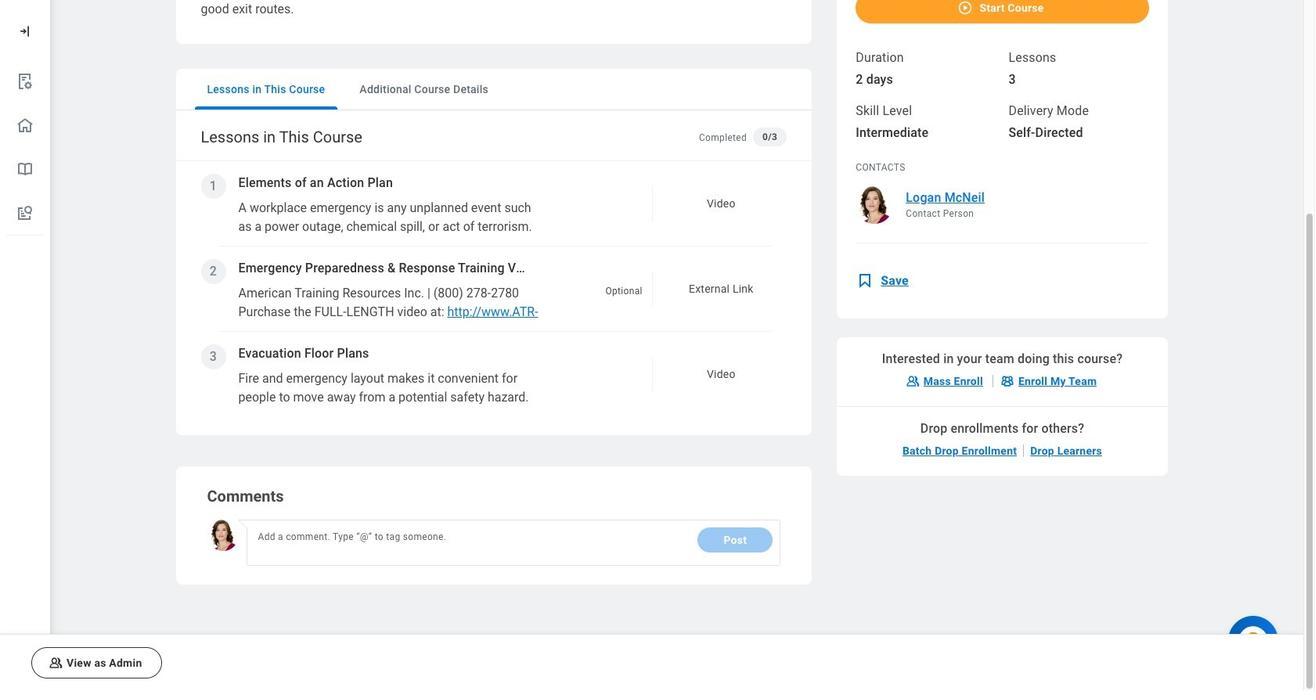 Task type: vqa. For each thing, say whether or not it's contained in the screenshot.
the top Assigned
no



Task type: describe. For each thing, give the bounding box(es) containing it.
play circle image
[[958, 0, 974, 15]]

Comment text field
[[254, 528, 688, 556]]

transformation import image
[[17, 23, 33, 39]]

media classroom image
[[905, 373, 921, 389]]

book open image
[[16, 160, 34, 179]]

media classroom image
[[48, 655, 63, 671]]



Task type: locate. For each thing, give the bounding box(es) containing it.
1 horizontal spatial list
[[188, 161, 802, 482]]

media mylearning image
[[856, 271, 875, 290]]

home image
[[16, 116, 34, 135]]

contact card matrix manager image
[[1000, 373, 1015, 389]]

0 horizontal spatial list
[[0, 60, 50, 236]]

tab list
[[176, 69, 812, 110]]

report parameter image
[[16, 72, 34, 91]]

list
[[0, 60, 50, 236], [188, 161, 802, 482]]

course details element
[[837, 0, 1168, 495]]



